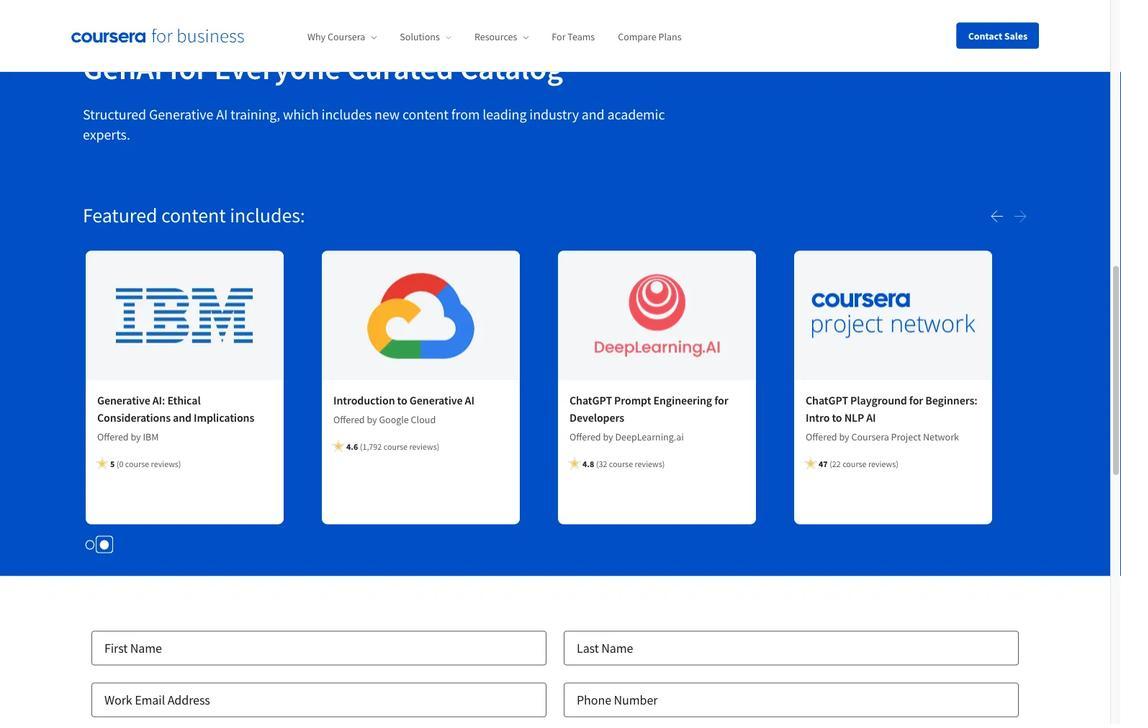 Task type: vqa. For each thing, say whether or not it's contained in the screenshot.
Work in the bottom left of the page
yes



Task type: locate. For each thing, give the bounding box(es) containing it.
reviews down "cloud"
[[410, 441, 437, 452]]

name
[[130, 640, 162, 657], [602, 640, 634, 657]]

more down the "47 ( 22 course reviews )"
[[836, 497, 861, 512]]

and right industry
[[582, 105, 605, 123]]

to
[[397, 394, 408, 408], [833, 411, 843, 425]]

from
[[452, 105, 480, 123]]

0
[[119, 459, 124, 470]]

reviews down ibm at the bottom of page
[[151, 459, 179, 470]]

by down introduction
[[367, 413, 377, 426]]

for inside chatgpt prompt engineering for developers offered by deeplearning.ai
[[715, 394, 729, 408]]

intro
[[806, 411, 830, 425]]

0 horizontal spatial ai
[[216, 105, 228, 123]]

by down the developers in the right bottom of the page
[[603, 430, 614, 443]]

0 vertical spatial to
[[397, 394, 408, 408]]

1 horizontal spatial learn more
[[806, 497, 861, 512]]

) for by
[[179, 459, 181, 470]]

2 learn more from the left
[[806, 497, 861, 512]]

number
[[614, 692, 658, 709]]

) down introduction to generative ai offered by google cloud
[[437, 441, 440, 452]]

0 horizontal spatial learn more
[[334, 497, 388, 512]]

offered
[[334, 413, 365, 426], [97, 430, 129, 443], [570, 430, 601, 443], [806, 430, 838, 443]]

compare plans
[[618, 30, 682, 43]]

reviews
[[410, 441, 437, 452], [151, 459, 179, 470], [635, 459, 663, 470], [869, 459, 897, 470]]

which
[[283, 105, 319, 123]]

name right last
[[602, 640, 634, 657]]

)
[[437, 441, 440, 452], [179, 459, 181, 470], [663, 459, 665, 470], [897, 459, 899, 470]]

learn more down 22
[[806, 497, 861, 512]]

2 horizontal spatial for
[[910, 394, 924, 408]]

1 vertical spatial ai
[[465, 394, 475, 408]]

0 vertical spatial coursera
[[328, 30, 366, 43]]

for left beginners:
[[910, 394, 924, 408]]

to left nlp
[[833, 411, 843, 425]]

curated
[[347, 48, 454, 88]]

teams
[[568, 30, 595, 43]]

featured
[[83, 202, 157, 228]]

) for ai
[[897, 459, 899, 470]]

1 horizontal spatial more
[[836, 497, 861, 512]]

learn
[[334, 497, 361, 512], [806, 497, 833, 512]]

1 vertical spatial and
[[173, 411, 192, 425]]

offered down the developers in the right bottom of the page
[[570, 430, 601, 443]]

cloud
[[411, 413, 436, 426]]

phone number
[[577, 692, 658, 709]]

0 horizontal spatial and
[[173, 411, 192, 425]]

and inside structured generative ai training, which includes new content from leading industry and academic experts.
[[582, 105, 605, 123]]

0 horizontal spatial to
[[397, 394, 408, 408]]

Last Name text field
[[564, 631, 1020, 666]]

chatgpt prompt engineering for developers offered by deeplearning.ai
[[570, 394, 729, 443]]

chatgpt up the developers in the right bottom of the page
[[570, 394, 613, 408]]

everyone
[[214, 48, 341, 88]]

( right 5
[[117, 459, 119, 470]]

( for nlp
[[830, 459, 833, 470]]

offered down introduction
[[334, 413, 365, 426]]

by down nlp
[[840, 430, 850, 443]]

and
[[582, 105, 605, 123], [173, 411, 192, 425]]

coursera project network getai image
[[795, 251, 993, 381]]

1,792
[[363, 441, 382, 452]]

2 learn from the left
[[806, 497, 833, 512]]

contact sales button
[[957, 23, 1040, 49]]

by
[[367, 413, 377, 426], [131, 430, 141, 443], [603, 430, 614, 443], [840, 430, 850, 443]]

1 horizontal spatial coursera
[[852, 430, 890, 443]]

chatgpt up "intro"
[[806, 394, 849, 408]]

1 vertical spatial content
[[161, 202, 226, 228]]

learn more down "4.6"
[[334, 497, 388, 512]]

introduction to generative ai offered by google cloud
[[334, 394, 475, 426]]

1 learn from the left
[[334, 497, 361, 512]]

2 name from the left
[[602, 640, 634, 657]]

1 more from the left
[[363, 497, 388, 512]]

resources
[[475, 30, 518, 43]]

2 more from the left
[[836, 497, 861, 512]]

by left ibm at the bottom of page
[[131, 430, 141, 443]]

generative up considerations
[[97, 394, 150, 408]]

training,
[[231, 105, 280, 123]]

1 chatgpt from the left
[[570, 394, 613, 408]]

2 chatgpt from the left
[[806, 394, 849, 408]]

) down generative ai: ethical considerations and implications offered by ibm
[[179, 459, 181, 470]]

generative right structured
[[149, 105, 213, 123]]

reviews down project
[[869, 459, 897, 470]]

( for offered
[[117, 459, 119, 470]]

first
[[104, 640, 128, 657]]

0 vertical spatial ai
[[216, 105, 228, 123]]

for inside chatgpt playground for beginners: intro to nlp ai offered by coursera project network
[[910, 394, 924, 408]]

more down 1,792
[[363, 497, 388, 512]]

reviews down deeplearning.ai
[[635, 459, 663, 470]]

why coursera
[[308, 30, 366, 43]]

0 horizontal spatial more
[[363, 497, 388, 512]]

compare plans link
[[618, 30, 682, 43]]

1 horizontal spatial content
[[403, 105, 449, 123]]

1 horizontal spatial chatgpt
[[806, 394, 849, 408]]

more for google
[[363, 497, 388, 512]]

course
[[384, 441, 408, 452], [125, 459, 149, 470], [609, 459, 633, 470], [843, 459, 867, 470]]

) down project
[[897, 459, 899, 470]]

( for google
[[360, 441, 363, 452]]

course for offered
[[125, 459, 149, 470]]

learn for intro
[[806, 497, 833, 512]]

content
[[403, 105, 449, 123], [161, 202, 226, 228]]

1 horizontal spatial ai
[[465, 394, 475, 408]]

introduction
[[334, 394, 395, 408]]

sales
[[1005, 29, 1028, 42]]

1 vertical spatial coursera
[[852, 430, 890, 443]]

ai
[[216, 105, 228, 123], [465, 394, 475, 408], [867, 411, 877, 425]]

4.8 ( 32 course reviews )
[[583, 459, 665, 470]]

47 ( 22 course reviews )
[[819, 459, 899, 470]]

for
[[169, 48, 208, 88], [715, 394, 729, 408], [910, 394, 924, 408]]

content inside structured generative ai training, which includes new content from leading industry and academic experts.
[[403, 105, 449, 123]]

learn down the 47
[[806, 497, 833, 512]]

offered down "intro"
[[806, 430, 838, 443]]

includes:
[[230, 202, 305, 228]]

coursera inside chatgpt playground for beginners: intro to nlp ai offered by coursera project network
[[852, 430, 890, 443]]

email
[[135, 692, 165, 709]]

for right engineering
[[715, 394, 729, 408]]

1 learn more from the left
[[334, 497, 388, 512]]

solutions
[[400, 30, 440, 43]]

chatgpt inside chatgpt playground for beginners: intro to nlp ai offered by coursera project network
[[806, 394, 849, 408]]

by inside introduction to generative ai offered by google cloud
[[367, 413, 377, 426]]

4.8
[[583, 459, 595, 470]]

coursera right why
[[328, 30, 366, 43]]

) down deeplearning.ai
[[663, 459, 665, 470]]

by inside chatgpt prompt engineering for developers offered by deeplearning.ai
[[603, 430, 614, 443]]

and down ethical
[[173, 411, 192, 425]]

0 vertical spatial and
[[582, 105, 605, 123]]

name right first
[[130, 640, 162, 657]]

generative up "cloud"
[[410, 394, 463, 408]]

learn more
[[334, 497, 388, 512], [806, 497, 861, 512]]

course right 32
[[609, 459, 633, 470]]

Phone Number telephone field
[[564, 683, 1020, 718]]

coursera
[[328, 30, 366, 43], [852, 430, 890, 443]]

4.6 ( 1,792 course reviews )
[[347, 441, 440, 452]]

catalog
[[460, 48, 564, 88]]

last name
[[577, 640, 634, 657]]

for teams
[[552, 30, 595, 43]]

considerations
[[97, 411, 171, 425]]

4.6
[[347, 441, 358, 452]]

genai
[[83, 48, 163, 88]]

1 vertical spatial to
[[833, 411, 843, 425]]

reviews for by
[[151, 459, 179, 470]]

chatgpt inside chatgpt prompt engineering for developers offered by deeplearning.ai
[[570, 394, 613, 408]]

google
[[379, 413, 409, 426]]

offered inside chatgpt playground for beginners: intro to nlp ai offered by coursera project network
[[806, 430, 838, 443]]

resources link
[[475, 30, 529, 43]]

last
[[577, 640, 599, 657]]

chatgpt for developers
[[570, 394, 613, 408]]

(
[[360, 441, 363, 452], [117, 459, 119, 470], [596, 459, 599, 470], [830, 459, 833, 470]]

1 name from the left
[[130, 640, 162, 657]]

slides element
[[83, 538, 1028, 552]]

learn down "4.6"
[[334, 497, 361, 512]]

1 horizontal spatial learn
[[806, 497, 833, 512]]

work
[[104, 692, 132, 709]]

for
[[552, 30, 566, 43]]

( right 4.8
[[596, 459, 599, 470]]

( right the 47
[[830, 459, 833, 470]]

0 horizontal spatial chatgpt
[[570, 394, 613, 408]]

project
[[892, 430, 922, 443]]

0 horizontal spatial name
[[130, 640, 162, 657]]

0 horizontal spatial learn
[[334, 497, 361, 512]]

implications
[[194, 411, 255, 425]]

course right 1,792
[[384, 441, 408, 452]]

generative inside introduction to generative ai offered by google cloud
[[410, 394, 463, 408]]

offered inside chatgpt prompt engineering for developers offered by deeplearning.ai
[[570, 430, 601, 443]]

1 horizontal spatial name
[[602, 640, 634, 657]]

( right "4.6"
[[360, 441, 363, 452]]

chatgpt playground for beginners: intro to nlp ai offered by coursera project network
[[806, 394, 978, 443]]

compare
[[618, 30, 657, 43]]

0 horizontal spatial coursera
[[328, 30, 366, 43]]

generative
[[149, 105, 213, 123], [97, 394, 150, 408], [410, 394, 463, 408]]

1 horizontal spatial for
[[715, 394, 729, 408]]

to inside chatgpt playground for beginners: intro to nlp ai offered by coursera project network
[[833, 411, 843, 425]]

1 horizontal spatial to
[[833, 411, 843, 425]]

2 horizontal spatial ai
[[867, 411, 877, 425]]

more
[[363, 497, 388, 512], [836, 497, 861, 512]]

0 vertical spatial content
[[403, 105, 449, 123]]

coursera down nlp
[[852, 430, 890, 443]]

to up google on the bottom left
[[397, 394, 408, 408]]

course right 22
[[843, 459, 867, 470]]

offered up 5
[[97, 430, 129, 443]]

1 horizontal spatial and
[[582, 105, 605, 123]]

course right '0'
[[125, 459, 149, 470]]

chatgpt
[[570, 394, 613, 408], [806, 394, 849, 408]]

coursera for business image
[[71, 28, 244, 43]]

work email address
[[104, 692, 210, 709]]

and inside generative ai: ethical considerations and implications offered by ibm
[[173, 411, 192, 425]]

2 vertical spatial ai
[[867, 411, 877, 425]]

playground
[[851, 394, 908, 408]]

for down coursera for business image
[[169, 48, 208, 88]]



Task type: describe. For each thing, give the bounding box(es) containing it.
reviews for cloud
[[410, 441, 437, 452]]

featured content includes:
[[83, 202, 305, 228]]

new
[[375, 105, 400, 123]]

industry
[[530, 105, 579, 123]]

learn more for offered
[[334, 497, 388, 512]]

First Name text field
[[92, 631, 547, 666]]

first name
[[104, 640, 162, 657]]

solutions link
[[400, 30, 452, 43]]

engineering
[[654, 394, 713, 408]]

deeplearning.ai
[[616, 430, 684, 443]]

leading
[[483, 105, 527, 123]]

32
[[599, 459, 608, 470]]

for teams link
[[552, 30, 595, 43]]

more for nlp
[[836, 497, 861, 512]]

generative inside generative ai: ethical considerations and implications offered by ibm
[[97, 394, 150, 408]]

name for last name
[[602, 640, 634, 657]]

why
[[308, 30, 326, 43]]

course for nlp
[[843, 459, 867, 470]]

developers
[[570, 411, 625, 425]]

Work Email Address email field
[[92, 683, 547, 718]]

5
[[110, 459, 115, 470]]

47
[[819, 459, 828, 470]]

ai:
[[153, 394, 165, 408]]

) for cloud
[[437, 441, 440, 452]]

ai inside introduction to generative ai offered by google cloud
[[465, 394, 475, 408]]

beginners:
[[926, 394, 978, 408]]

0 horizontal spatial for
[[169, 48, 208, 88]]

deeplearning.ai genai image
[[558, 251, 757, 381]]

google cloud genai image
[[322, 251, 520, 381]]

( for by
[[596, 459, 599, 470]]

includes
[[322, 105, 372, 123]]

why coursera link
[[308, 30, 377, 43]]

structured
[[83, 105, 146, 123]]

generative ai: ethical considerations and implications offered by ibm
[[97, 394, 255, 443]]

offered inside introduction to generative ai offered by google cloud
[[334, 413, 365, 426]]

to inside introduction to generative ai offered by google cloud
[[397, 394, 408, 408]]

name for first name
[[130, 640, 162, 657]]

reviews for ai
[[869, 459, 897, 470]]

academic
[[608, 105, 665, 123]]

ibm
[[143, 430, 159, 443]]

contact sales
[[969, 29, 1028, 42]]

22
[[833, 459, 841, 470]]

contact
[[969, 29, 1003, 42]]

ai inside chatgpt playground for beginners: intro to nlp ai offered by coursera project network
[[867, 411, 877, 425]]

by inside generative ai: ethical considerations and implications offered by ibm
[[131, 430, 141, 443]]

offered inside generative ai: ethical considerations and implications offered by ibm
[[97, 430, 129, 443]]

course for by
[[609, 459, 633, 470]]

ibm logo genai image
[[86, 251, 284, 381]]

address
[[168, 692, 210, 709]]

course for google
[[384, 441, 408, 452]]

ai inside structured generative ai training, which includes new content from leading industry and academic experts.
[[216, 105, 228, 123]]

experts.
[[83, 125, 130, 143]]

ethical
[[167, 394, 201, 408]]

network
[[924, 430, 960, 443]]

nlp
[[845, 411, 865, 425]]

) for deeplearning.ai
[[663, 459, 665, 470]]

genai for everyone curated catalog
[[83, 48, 564, 88]]

learn for offered
[[334, 497, 361, 512]]

by inside chatgpt playground for beginners: intro to nlp ai offered by coursera project network
[[840, 430, 850, 443]]

plans
[[659, 30, 682, 43]]

reviews for deeplearning.ai
[[635, 459, 663, 470]]

0 horizontal spatial content
[[161, 202, 226, 228]]

learn more for intro
[[806, 497, 861, 512]]

chatgpt for intro
[[806, 394, 849, 408]]

structured generative ai training, which includes new content from leading industry and academic experts.
[[83, 105, 665, 143]]

generative inside structured generative ai training, which includes new content from leading industry and academic experts.
[[149, 105, 213, 123]]

5 ( 0 course reviews )
[[110, 459, 181, 470]]

prompt
[[615, 394, 652, 408]]

phone
[[577, 692, 612, 709]]



